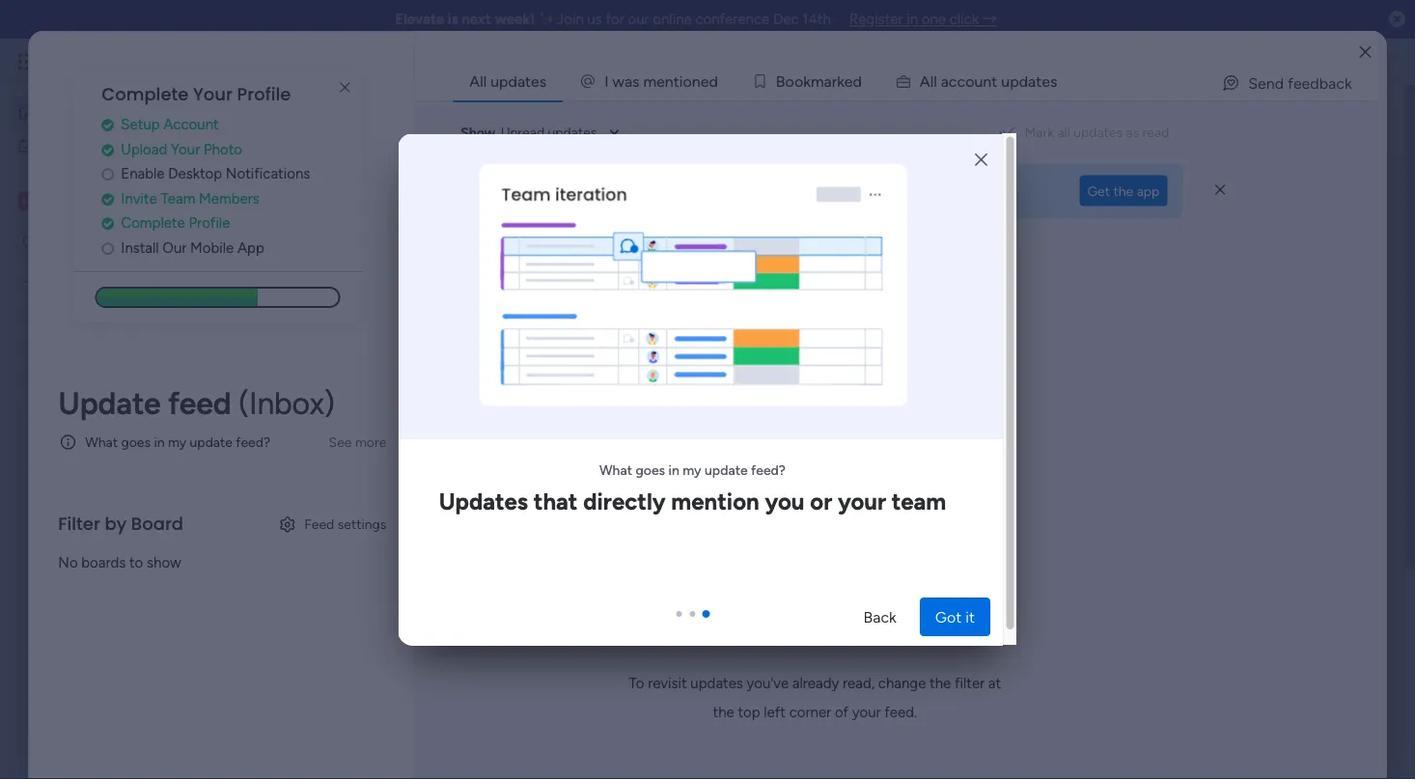 Task type: vqa. For each thing, say whether or not it's contained in the screenshot.
right updates
yes



Task type: describe. For each thing, give the bounding box(es) containing it.
0 vertical spatial complete
[[102, 82, 189, 107]]

corner
[[790, 704, 832, 721]]

work right workspace image
[[413, 650, 444, 667]]

goes for what goes in my update feed?
[[121, 434, 151, 450]]

access
[[331, 112, 379, 130]]

workspace image
[[18, 191, 38, 212]]

install
[[121, 239, 159, 256]]

1 horizontal spatial lottie animation image
[[382, 134, 1003, 439]]

and
[[564, 112, 590, 130]]

monday work management
[[86, 51, 300, 72]]

settings
[[338, 516, 387, 532]]

dec
[[773, 11, 799, 28]]

feed settings
[[304, 516, 387, 532]]

main inside workspace selection element
[[44, 192, 78, 211]]

your for check circle icon in upload your photo link
[[171, 140, 200, 158]]

enable desktop notifications link
[[102, 163, 362, 185]]

updates
[[439, 487, 528, 515]]

conference
[[696, 11, 770, 28]]

component image for work management > main workspace
[[323, 422, 340, 439]]

week!
[[495, 11, 535, 28]]

1 horizontal spatial to
[[719, 183, 732, 199]]

app
[[237, 239, 264, 256]]

0 vertical spatial feed
[[168, 385, 231, 422]]

what goes in my update feed?
[[85, 434, 270, 450]]

upload
[[121, 140, 167, 158]]

recently
[[325, 197, 397, 218]]

check circle image for complete profile link
[[102, 216, 114, 231]]

1 vertical spatial workspaces
[[354, 565, 450, 585]]

feed.
[[885, 704, 918, 721]]

work up settings
[[347, 424, 376, 440]]

1 horizontal spatial main workspace
[[390, 623, 516, 644]]

notifications
[[591, 183, 667, 199]]

see for see more
[[329, 434, 352, 450]]

you've
[[747, 675, 789, 692]]

mention
[[671, 487, 759, 515]]

notifications
[[226, 165, 310, 182]]

your for dapulse x slim image for leftmost the "setup account" link
[[193, 82, 233, 107]]

quickly
[[275, 112, 328, 130]]

0 vertical spatial directly
[[670, 183, 715, 199]]

my for my workspaces
[[325, 565, 350, 585]]

3 t from the left
[[1036, 72, 1042, 90]]

1 vertical spatial dapulse x slim image
[[975, 149, 987, 171]]

filter
[[955, 675, 985, 692]]

0 vertical spatial update feed (inbox)
[[58, 385, 335, 422]]

home
[[44, 104, 81, 120]]

0 horizontal spatial setup account link
[[102, 114, 362, 135]]

back
[[863, 607, 896, 626]]

give
[[1167, 101, 1197, 119]]

monday
[[86, 51, 152, 72]]

of
[[835, 704, 849, 721]]

work management
[[413, 650, 533, 667]]

i
[[605, 72, 609, 90]]

next
[[462, 11, 491, 28]]

1 horizontal spatial main
[[390, 623, 427, 644]]

1 vertical spatial to
[[129, 554, 143, 571]]

1 vertical spatial main
[[474, 424, 503, 440]]

1 s from the left
[[633, 72, 640, 90]]

1 o from the left
[[683, 72, 692, 90]]

see for see plans
[[338, 54, 361, 70]]

my for what goes in my update feed? updates that directly mention you or your team
[[682, 461, 701, 478]]

0 horizontal spatial setup
[[121, 116, 160, 133]]

management for work management
[[448, 650, 533, 667]]

complete profile
[[121, 214, 230, 232]]

upload your photo link
[[102, 138, 362, 160]]

workspaces inside good afternoon, terry! quickly access your recent boards, inbox and workspaces
[[275, 133, 358, 151]]

1 vertical spatial setup
[[1145, 218, 1184, 235]]

account for check circle icon under get the app
[[1188, 218, 1243, 235]]

inbox
[[522, 112, 560, 130]]

work management > main workspace
[[347, 424, 572, 440]]

updates for to revisit updates you've already read, change the filter at the top left corner of your feed.
[[691, 675, 743, 692]]

my work button
[[12, 130, 208, 161]]

select product image
[[17, 52, 37, 71]]

directly inside what goes in my update feed? updates that directly mention you or your team
[[583, 487, 666, 515]]

p
[[1010, 72, 1019, 90]]

got it
[[935, 607, 975, 626]]

feed? for what goes in my update feed?
[[236, 434, 270, 450]]

for
[[606, 11, 625, 28]]

read,
[[843, 675, 875, 692]]

1 c from the left
[[949, 72, 957, 90]]

4 o from the left
[[966, 72, 975, 90]]

at
[[989, 675, 1002, 692]]

1 u from the left
[[975, 72, 983, 90]]

m for e
[[644, 72, 657, 90]]

install our mobile app link
[[102, 237, 362, 259]]

1 e from the left
[[657, 72, 665, 90]]

main workspace inside workspace selection element
[[44, 192, 158, 211]]

my workspaces
[[325, 565, 450, 585]]

send feedback button
[[1214, 68, 1360, 99]]

members
[[199, 190, 260, 207]]

m for a
[[811, 72, 824, 90]]

feed settings button
[[270, 509, 394, 540]]

1 vertical spatial setup account
[[1145, 218, 1243, 235]]

or
[[810, 487, 832, 515]]

0 vertical spatial complete your profile
[[102, 82, 291, 107]]

2 horizontal spatial in
[[907, 11, 918, 28]]

1 vertical spatial lottie animation image
[[0, 584, 246, 779]]

feedback for give
[[1167, 123, 1227, 141]]

good
[[275, 92, 309, 108]]

3 e from the left
[[845, 72, 853, 90]]

2 c from the left
[[957, 72, 966, 90]]

0 vertical spatial setup account
[[121, 116, 219, 133]]

1 n from the left
[[665, 72, 674, 90]]

receive
[[509, 183, 557, 199]]

2 vertical spatial the
[[713, 704, 735, 721]]

recent
[[418, 112, 463, 130]]

mobile
[[190, 239, 234, 256]]

is
[[448, 11, 458, 28]]

to
[[629, 675, 645, 692]]

back button
[[848, 597, 912, 636]]

m for workspace image
[[344, 631, 363, 659]]

circle o image
[[102, 167, 114, 181]]

tab list containing all updates
[[453, 62, 1380, 100]]

update for what goes in my update feed? updates that directly mention you or your team
[[704, 461, 748, 478]]

enable
[[121, 165, 165, 182]]

see more
[[329, 434, 387, 450]]

register in one click → link
[[850, 11, 997, 28]]

1 vertical spatial setup account link
[[1126, 216, 1387, 238]]

project management list box
[[0, 267, 246, 564]]

give feedback
[[1167, 101, 1227, 141]]

1 vertical spatial feed
[[388, 499, 425, 520]]

one
[[922, 11, 946, 28]]

1 vertical spatial complete
[[1126, 186, 1203, 207]]

afternoon,
[[312, 92, 375, 108]]

got
[[935, 607, 962, 626]]

d for i w a s m e n t i o n e d
[[709, 72, 718, 90]]

2 vertical spatial workspace
[[432, 623, 516, 644]]

management for work management > main workspace
[[379, 424, 459, 440]]

terry turtle image
[[1362, 46, 1393, 77]]

1 t from the left
[[674, 72, 680, 90]]

1 horizontal spatial the
[[930, 675, 951, 692]]

install our mobile app
[[121, 239, 264, 256]]

2 a from the left
[[824, 72, 832, 90]]

team
[[161, 190, 195, 207]]

circle o image
[[102, 241, 114, 255]]

w
[[613, 72, 625, 90]]

1 vertical spatial complete your profile
[[1126, 186, 1298, 207]]

register
[[850, 11, 903, 28]]

app
[[1137, 183, 1160, 199]]

receive your notifications directly to your phone
[[509, 183, 804, 199]]

my for my work
[[42, 137, 61, 154]]

1 k from the left
[[804, 72, 811, 90]]

all
[[470, 72, 487, 90]]

check circle image for upload your photo link
[[102, 142, 114, 157]]

get
[[1088, 183, 1111, 199]]

no unread updates
[[680, 601, 950, 638]]

2 d from the left
[[853, 72, 862, 90]]

workspace selection element
[[18, 190, 161, 215]]

1 horizontal spatial management
[[406, 393, 499, 411]]

Search in workspace field
[[41, 232, 161, 254]]

remove from favorites image
[[547, 392, 566, 411]]

elevate is next week! ✨ join us for our online conference dec 14th
[[395, 11, 831, 28]]

r
[[832, 72, 837, 90]]



Task type: locate. For each thing, give the bounding box(es) containing it.
profile for dapulse x slim image for leftmost the "setup account" link
[[237, 82, 291, 107]]

4 a from the left
[[1029, 72, 1036, 90]]

3 o from the left
[[795, 72, 804, 90]]

feedback down give
[[1167, 123, 1227, 141]]

project management down circle o icon
[[45, 279, 172, 295]]

2 vertical spatial dapulse x slim image
[[1358, 179, 1381, 202]]

0 vertical spatial my
[[168, 434, 186, 450]]

complete profile link
[[102, 212, 362, 234]]

0 vertical spatial main
[[44, 192, 78, 211]]

us
[[588, 11, 602, 28]]

your inside good afternoon, terry! quickly access your recent boards, inbox and workspaces
[[383, 112, 414, 130]]

1 vertical spatial goes
[[635, 461, 665, 478]]

complete your profile down monday work management
[[102, 82, 291, 107]]

2 horizontal spatial profile
[[1247, 186, 1298, 207]]

e right the i at the left
[[701, 72, 709, 90]]

work right the monday
[[156, 51, 191, 72]]

u right a
[[1002, 72, 1010, 90]]

1 horizontal spatial (inbox)
[[429, 499, 486, 520]]

in left one
[[907, 11, 918, 28]]

setup account
[[121, 116, 219, 133], [1145, 218, 1243, 235]]

1 horizontal spatial component image
[[390, 650, 406, 667]]

goes inside what goes in my update feed? updates that directly mention you or your team
[[635, 461, 665, 478]]

2 vertical spatial profile
[[189, 214, 230, 232]]

0
[[501, 502, 509, 518]]

feedback for send
[[1288, 74, 1353, 92]]

1 vertical spatial update feed (inbox)
[[325, 499, 486, 520]]

update feed (inbox) up 'my workspaces'
[[325, 499, 486, 520]]

t right p
[[1036, 72, 1042, 90]]

1 m from the left
[[644, 72, 657, 90]]

management
[[195, 51, 300, 72], [379, 424, 459, 440], [448, 650, 533, 667]]

what for what goes in my update feed? updates that directly mention you or your team
[[599, 461, 632, 478]]

feed? inside what goes in my update feed? updates that directly mention you or your team
[[751, 461, 786, 478]]

what for what goes in my update feed?
[[85, 434, 118, 450]]

0 vertical spatial the
[[1114, 183, 1134, 199]]

project management up the work management > main workspace
[[351, 393, 499, 411]]

what inside what goes in my update feed? updates that directly mention you or your team
[[599, 461, 632, 478]]

0 horizontal spatial dapulse x slim image
[[333, 76, 357, 99]]

1 vertical spatial management
[[406, 393, 499, 411]]

top
[[738, 704, 761, 721]]

boards
[[81, 554, 126, 571]]

complete up install
[[121, 214, 185, 232]]

m
[[644, 72, 657, 90], [811, 72, 824, 90]]

upload your photo
[[121, 140, 242, 158]]

directly right notifications
[[670, 183, 715, 199]]

my down home
[[42, 137, 61, 154]]

1 horizontal spatial d
[[853, 72, 862, 90]]

home button
[[12, 97, 208, 127]]

u
[[975, 72, 983, 90], [1002, 72, 1010, 90]]

what
[[85, 434, 118, 450], [599, 461, 632, 478]]

check circle image inside complete profile link
[[102, 216, 114, 231]]

my up 'mention'
[[682, 461, 701, 478]]

0 vertical spatial feedback
[[1288, 74, 1353, 92]]

show
[[147, 554, 181, 571]]

setup account up the upload your photo
[[121, 116, 219, 133]]

project inside project management list box
[[45, 279, 89, 295]]

see inside button
[[338, 54, 361, 70]]

goes for what goes in my update feed? updates that directly mention you or your team
[[635, 461, 665, 478]]

updates inside to revisit updates you've already read, change the filter at the top left corner of your feed.
[[691, 675, 743, 692]]

2 m from the left
[[811, 72, 824, 90]]

o right b
[[795, 72, 804, 90]]

work down home
[[64, 137, 94, 154]]

main right >
[[474, 424, 503, 440]]

1 vertical spatial profile
[[1247, 186, 1298, 207]]

1 vertical spatial my
[[325, 565, 350, 585]]

main right workspace image
[[390, 623, 427, 644]]

feed
[[304, 516, 334, 532]]

management inside project management list box
[[92, 279, 172, 295]]

dapulse x slim image
[[1216, 181, 1226, 198]]

complete your profile
[[102, 82, 291, 107], [1126, 186, 1298, 207]]

dapulse x slim image for leftmost the "setup account" link
[[333, 76, 357, 99]]

1 horizontal spatial update
[[325, 499, 384, 520]]

workspaces down settings
[[354, 565, 450, 585]]

n
[[665, 72, 674, 90], [692, 72, 701, 90], [983, 72, 992, 90]]

1 vertical spatial what
[[599, 461, 632, 478]]

good afternoon, terry! quickly access your recent boards, inbox and workspaces
[[275, 92, 590, 151]]

✨
[[539, 11, 553, 28]]

1 a from the left
[[625, 72, 633, 90]]

2 u from the left
[[1002, 72, 1010, 90]]

workspace up work management
[[432, 623, 516, 644]]

in up 'mention'
[[668, 461, 679, 478]]

setup up 'upload' at the left
[[121, 116, 160, 133]]

update
[[190, 434, 233, 450], [704, 461, 748, 478]]

1 vertical spatial update
[[704, 461, 748, 478]]

project management inside list box
[[45, 279, 172, 295]]

2 t from the left
[[992, 72, 998, 90]]

1 horizontal spatial my
[[682, 461, 701, 478]]

main
[[44, 192, 78, 211], [474, 424, 503, 440], [390, 623, 427, 644]]

phone
[[765, 183, 804, 199]]

s right p
[[1051, 72, 1058, 90]]

setup down app on the top of the page
[[1145, 218, 1184, 235]]

photo
[[204, 140, 242, 158]]

0 horizontal spatial (inbox)
[[238, 385, 335, 422]]

workspaces down quickly
[[275, 133, 358, 151]]

work inside button
[[64, 137, 94, 154]]

enable desktop notifications
[[121, 165, 310, 182]]

1 horizontal spatial m
[[811, 72, 824, 90]]

n left p
[[983, 72, 992, 90]]

dapulse x slim image
[[333, 76, 357, 99], [975, 149, 987, 171], [1358, 179, 1381, 202]]

your down terry!
[[383, 112, 414, 130]]

2 n from the left
[[692, 72, 701, 90]]

0 vertical spatial my
[[42, 137, 61, 154]]

t right "w"
[[674, 72, 680, 90]]

setup account link up upload your photo link
[[102, 114, 362, 135]]

workspace image
[[330, 621, 377, 668]]

complete left dapulse x slim icon
[[1126, 186, 1203, 207]]

complete your profile down give feedback
[[1126, 186, 1298, 207]]

e right r
[[845, 72, 853, 90]]

n right the i at the left
[[692, 72, 701, 90]]

your inside upload your photo link
[[171, 140, 200, 158]]

0 vertical spatial dapulse x slim image
[[333, 76, 357, 99]]

0 horizontal spatial what
[[85, 434, 118, 450]]

(inbox)
[[238, 385, 335, 422], [429, 499, 486, 520]]

group
[[676, 610, 710, 617]]

profile up quickly
[[237, 82, 291, 107]]

unread
[[730, 601, 828, 638]]

2 o from the left
[[786, 72, 795, 90]]

m for workspace icon
[[22, 193, 34, 210]]

2 vertical spatial in
[[668, 461, 679, 478]]

board
[[131, 512, 183, 536]]

0 vertical spatial profile
[[237, 82, 291, 107]]

the left top
[[713, 704, 735, 721]]

feedback right "send"
[[1288, 74, 1353, 92]]

1 vertical spatial feedback
[[1167, 123, 1227, 141]]

update for what goes in my update feed?
[[190, 434, 233, 450]]

no for no unread updates
[[680, 601, 722, 638]]

terry!
[[378, 92, 413, 108]]

feed right settings
[[388, 499, 425, 520]]

o left r
[[786, 72, 795, 90]]

i w a s m e n t i o n e d
[[605, 72, 718, 90]]

your right of
[[853, 704, 881, 721]]

e right p
[[1042, 72, 1051, 90]]

check circle image inside upload your photo link
[[102, 142, 114, 157]]

o down online
[[683, 72, 692, 90]]

2 e from the left
[[701, 72, 709, 90]]

feed?
[[236, 434, 270, 450], [751, 461, 786, 478]]

invite
[[121, 190, 157, 207]]

1 horizontal spatial profile
[[237, 82, 291, 107]]

click
[[950, 11, 979, 28]]

0 horizontal spatial main
[[44, 192, 78, 211]]

1 vertical spatial see
[[329, 434, 352, 450]]

see left the plans at the left
[[338, 54, 361, 70]]

u left p
[[975, 72, 983, 90]]

main workspace down circle o image
[[44, 192, 158, 211]]

check circle image up circle o image
[[102, 142, 114, 157]]

0 horizontal spatial project
[[45, 279, 89, 295]]

1 horizontal spatial setup
[[1145, 218, 1184, 235]]

in inside what goes in my update feed? updates that directly mention you or your team
[[668, 461, 679, 478]]

2 l from the left
[[934, 72, 937, 90]]

visited
[[401, 197, 454, 218]]

account up the upload your photo
[[164, 116, 219, 133]]

a right p
[[1029, 72, 1036, 90]]

1 vertical spatial workspace
[[507, 424, 572, 440]]

2 horizontal spatial updates
[[836, 601, 950, 638]]

account for check circle icon right of home
[[164, 116, 219, 133]]

your up desktop
[[171, 140, 200, 158]]

my up board
[[168, 434, 186, 450]]

0 vertical spatial no
[[58, 554, 78, 571]]

t left p
[[992, 72, 998, 90]]

component image for work management
[[390, 650, 406, 667]]

l down one
[[931, 72, 934, 90]]

0 vertical spatial (inbox)
[[238, 385, 335, 422]]

feedback inside button
[[1288, 74, 1353, 92]]

your for dapulse x slim image related to the "setup account" link to the bottom
[[1208, 186, 1243, 207]]

0 horizontal spatial m
[[644, 72, 657, 90]]

1 horizontal spatial setup account
[[1145, 218, 1243, 235]]

public board image
[[323, 391, 344, 412]]

check circle image
[[102, 118, 114, 132], [102, 142, 114, 157], [102, 191, 114, 206], [102, 216, 114, 231], [1126, 220, 1138, 234]]

b
[[776, 72, 786, 90]]

my work
[[42, 137, 94, 154]]

main workspace up work management
[[390, 623, 516, 644]]

complete down the monday
[[102, 82, 189, 107]]

got it button
[[920, 597, 990, 636]]

1 horizontal spatial dapulse x slim image
[[975, 149, 987, 171]]

check circle image up search in workspace "field"
[[102, 216, 114, 231]]

close image
[[1360, 45, 1372, 59]]

0 horizontal spatial updates
[[491, 72, 547, 90]]

component image down the public board 'image'
[[323, 422, 340, 439]]

no
[[58, 554, 78, 571], [680, 601, 722, 638]]

a
[[920, 72, 931, 90]]

my for what goes in my update feed?
[[168, 434, 186, 450]]

1 d from the left
[[709, 72, 718, 90]]

0 vertical spatial setup
[[121, 116, 160, 133]]

>
[[462, 424, 471, 440]]

2 s from the left
[[1051, 72, 1058, 90]]

filter by board
[[58, 512, 183, 536]]

check circle image down circle o image
[[102, 191, 114, 206]]

(inbox) up the see more at the bottom of page
[[238, 385, 335, 422]]

3 d from the left
[[1019, 72, 1029, 90]]

2 vertical spatial complete
[[121, 214, 185, 232]]

you
[[765, 487, 804, 515]]

our
[[163, 239, 187, 256]]

feed? for what goes in my update feed? updates that directly mention you or your team
[[751, 461, 786, 478]]

0 horizontal spatial directly
[[583, 487, 666, 515]]

feedback
[[1288, 74, 1353, 92], [1167, 123, 1227, 141]]

our
[[628, 11, 650, 28]]

workspace down circle o image
[[82, 192, 158, 211]]

1 horizontal spatial directly
[[670, 183, 715, 199]]

i
[[680, 72, 683, 90]]

check circle image for the invite team members "link"
[[102, 191, 114, 206]]

in for what goes in my update feed?
[[154, 434, 165, 450]]

m left r
[[811, 72, 824, 90]]

v2 user feedback image
[[1145, 110, 1159, 132]]

what goes in my update feed? updates that directly mention you or your team
[[439, 461, 946, 515]]

to left show
[[129, 554, 143, 571]]

updates
[[491, 72, 547, 90], [836, 601, 950, 638], [691, 675, 743, 692]]

1 vertical spatial main workspace
[[390, 623, 516, 644]]

profile for dapulse x slim image related to the "setup account" link to the bottom
[[1247, 186, 1298, 207]]

2 k from the left
[[837, 72, 845, 90]]

it
[[965, 607, 975, 626]]

(inbox) left 0
[[429, 499, 486, 520]]

tab list
[[453, 62, 1380, 100]]

0 vertical spatial see
[[338, 54, 361, 70]]

in for what goes in my update feed? updates that directly mention you or your team
[[668, 461, 679, 478]]

0 horizontal spatial complete your profile
[[102, 82, 291, 107]]

1 vertical spatial project
[[351, 393, 402, 411]]

update right open update feed (inbox) icon
[[325, 499, 384, 520]]

option
[[0, 269, 246, 273]]

your right app on the top of the page
[[1208, 186, 1243, 207]]

change
[[879, 675, 926, 692]]

the
[[1114, 183, 1134, 199], [930, 675, 951, 692], [713, 704, 735, 721]]

3 a from the left
[[941, 72, 949, 90]]

0 vertical spatial main workspace
[[44, 192, 158, 211]]

0 vertical spatial account
[[164, 116, 219, 133]]

updates inside tab list
[[491, 72, 547, 90]]

open update feed (inbox) image
[[298, 498, 322, 521]]

more
[[355, 434, 387, 450]]

3 n from the left
[[983, 72, 992, 90]]

management up the work management > main workspace
[[406, 393, 499, 411]]

to left phone
[[719, 183, 732, 199]]

0 horizontal spatial profile
[[189, 214, 230, 232]]

1 horizontal spatial complete your profile
[[1126, 186, 1298, 207]]

1 vertical spatial your
[[171, 140, 200, 158]]

2 horizontal spatial main
[[474, 424, 503, 440]]

1 horizontal spatial project
[[351, 393, 402, 411]]

see plans button
[[312, 47, 405, 76]]

send feedback
[[1249, 74, 1353, 92]]

0 horizontal spatial main workspace
[[44, 192, 158, 211]]

update up what goes in my update feed? at the bottom left of the page
[[58, 385, 161, 422]]

o left p
[[966, 72, 975, 90]]

workspace down the remove from favorites icon
[[507, 424, 572, 440]]

0 horizontal spatial s
[[633, 72, 640, 90]]

profile
[[237, 82, 291, 107], [1247, 186, 1298, 207], [189, 214, 230, 232]]

2 horizontal spatial d
[[1019, 72, 1029, 90]]

0 horizontal spatial component image
[[323, 422, 340, 439]]

0 vertical spatial management
[[195, 51, 300, 72]]

see inside button
[[329, 434, 352, 450]]

component image
[[323, 422, 340, 439], [390, 650, 406, 667]]

account down dapulse x slim icon
[[1188, 218, 1243, 235]]

the inside button
[[1114, 183, 1134, 199]]

0 horizontal spatial no
[[58, 554, 78, 571]]

2 horizontal spatial t
[[1036, 72, 1042, 90]]

your right the receive on the top left
[[560, 183, 587, 199]]

feed up what goes in my update feed? at the bottom left of the page
[[168, 385, 231, 422]]

1 horizontal spatial n
[[692, 72, 701, 90]]

plans
[[364, 54, 396, 70]]

online
[[653, 11, 692, 28]]

0 vertical spatial workspace
[[82, 192, 158, 211]]

project down search in workspace "field"
[[45, 279, 89, 295]]

1 vertical spatial account
[[1188, 218, 1243, 235]]

2 vertical spatial updates
[[691, 675, 743, 692]]

0 vertical spatial updates
[[491, 72, 547, 90]]

4 e from the left
[[1042, 72, 1051, 90]]

2 horizontal spatial n
[[983, 72, 992, 90]]

account
[[164, 116, 219, 133], [1188, 218, 1243, 235]]

d for a l l a c c o u n t u p d a t e s
[[1019, 72, 1029, 90]]

elevate
[[395, 11, 444, 28]]

0 vertical spatial to
[[719, 183, 732, 199]]

1 vertical spatial updates
[[836, 601, 950, 638]]

0 horizontal spatial in
[[154, 434, 165, 450]]

0 horizontal spatial lottie animation image
[[0, 584, 246, 779]]

see plans
[[338, 54, 396, 70]]

no left boards
[[58, 554, 78, 571]]

0 horizontal spatial account
[[164, 116, 219, 133]]

a right a
[[941, 72, 949, 90]]

no for no boards to show
[[58, 554, 78, 571]]

management down install
[[92, 279, 172, 295]]

lottie animation image
[[382, 134, 1003, 439], [0, 584, 246, 779]]

boards,
[[467, 112, 518, 130]]

see more button
[[321, 427, 394, 458]]

updates for no unread updates
[[836, 601, 950, 638]]

in up board
[[154, 434, 165, 450]]

0 vertical spatial m
[[22, 193, 34, 210]]

1 horizontal spatial updates
[[691, 675, 743, 692]]

your inside what goes in my update feed? updates that directly mention you or your team
[[838, 487, 886, 515]]

profile up mobile
[[189, 214, 230, 232]]

m inside workspace icon
[[22, 193, 34, 210]]

get the app button
[[1080, 175, 1168, 206]]

the right get
[[1114, 183, 1134, 199]]

to revisit updates you've already read, change the filter at the top left corner of your feed.
[[629, 675, 1002, 721]]

all updates
[[470, 72, 547, 90]]

2 vertical spatial management
[[448, 650, 533, 667]]

s right "w"
[[633, 72, 640, 90]]

m inside workspace image
[[344, 631, 363, 659]]

my inside what goes in my update feed? updates that directly mention you or your team
[[682, 461, 701, 478]]

1 vertical spatial feed?
[[751, 461, 786, 478]]

join
[[557, 11, 584, 28]]

0 vertical spatial update
[[58, 385, 161, 422]]

update feed (inbox) up what goes in my update feed? at the bottom left of the page
[[58, 385, 335, 422]]

a right b
[[824, 72, 832, 90]]

0 horizontal spatial management
[[92, 279, 172, 295]]

m
[[22, 193, 34, 210], [344, 631, 363, 659]]

your left phone
[[735, 183, 762, 199]]

your down monday work management
[[193, 82, 233, 107]]

directly right that on the bottom left of the page
[[583, 487, 666, 515]]

1 horizontal spatial project management
[[351, 393, 499, 411]]

1 horizontal spatial feedback
[[1288, 74, 1353, 92]]

your
[[193, 82, 233, 107], [171, 140, 200, 158], [1208, 186, 1243, 207]]

profile right dapulse x slim icon
[[1247, 186, 1298, 207]]

1 l from the left
[[931, 72, 934, 90]]

already
[[793, 675, 840, 692]]

filter
[[58, 512, 100, 536]]

component image right workspace image
[[390, 650, 406, 667]]

a l l a c c o u n t u p d a t e s
[[920, 72, 1058, 90]]

check circle image inside the invite team members "link"
[[102, 191, 114, 206]]

update inside what goes in my update feed? updates that directly mention you or your team
[[704, 461, 748, 478]]

main right workspace icon
[[44, 192, 78, 211]]

k
[[804, 72, 811, 90], [837, 72, 845, 90]]

t
[[674, 72, 680, 90], [992, 72, 998, 90], [1036, 72, 1042, 90]]

→
[[983, 11, 997, 28]]

lottie animation element
[[643, 85, 1186, 158], [382, 134, 1003, 439], [661, 277, 970, 586], [0, 584, 246, 779]]

0 vertical spatial in
[[907, 11, 918, 28]]

1 vertical spatial in
[[154, 434, 165, 450]]

dapulse x slim image for the "setup account" link to the bottom
[[1358, 179, 1381, 202]]

your right or
[[838, 487, 886, 515]]

1 horizontal spatial t
[[992, 72, 998, 90]]

e left the i at the left
[[657, 72, 665, 90]]

1 vertical spatial project management
[[351, 393, 499, 411]]

my inside "my work" button
[[42, 137, 61, 154]]

revisit
[[648, 675, 687, 692]]

setup account link down dapulse x slim icon
[[1126, 216, 1387, 238]]

m left the i at the left
[[644, 72, 657, 90]]

0 horizontal spatial feed?
[[236, 434, 270, 450]]

setup account down dapulse x slim icon
[[1145, 218, 1243, 235]]

0 horizontal spatial project management
[[45, 279, 172, 295]]

no up revisit
[[680, 601, 722, 638]]

0 vertical spatial what
[[85, 434, 118, 450]]

left
[[764, 704, 786, 721]]

your inside to revisit updates you've already read, change the filter at the top left corner of your feed.
[[853, 704, 881, 721]]

n left the i at the left
[[665, 72, 674, 90]]

check circle image down get the app
[[1126, 220, 1138, 234]]

l right a
[[934, 72, 937, 90]]

1 vertical spatial update
[[325, 499, 384, 520]]

check circle image right home
[[102, 118, 114, 132]]

b o o k m a r k e d
[[776, 72, 862, 90]]



